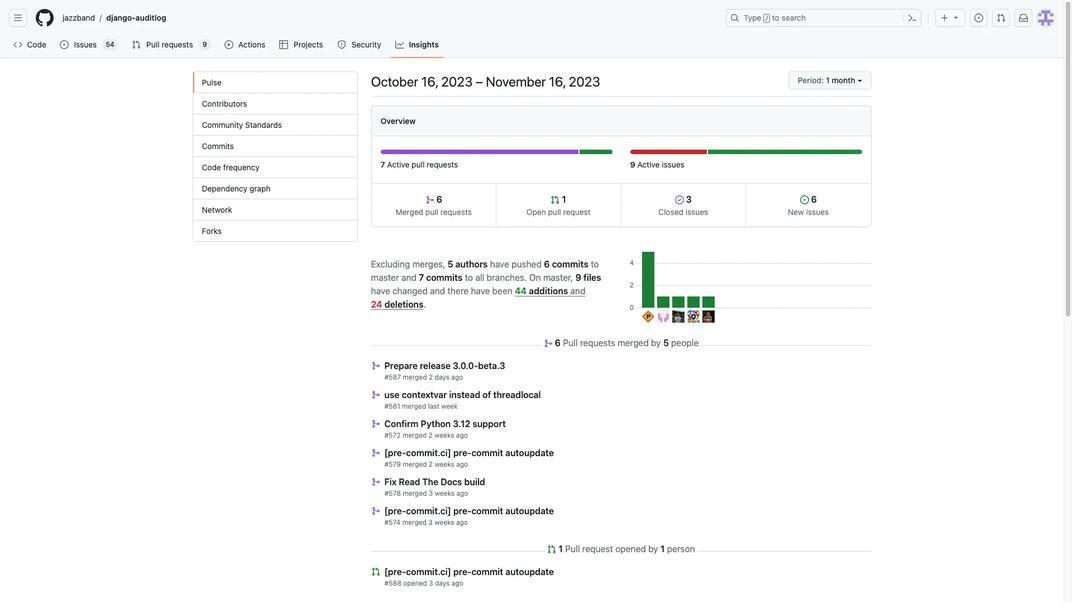 Task type: describe. For each thing, give the bounding box(es) containing it.
commit.ci] for [pre-commit.ci] pre-commit autoupdate #588 opened 3 days ago
[[406, 567, 451, 577]]

0 vertical spatial pull
[[146, 40, 160, 49]]

merged inside use contextvar instead of threadlocal #581 merged last week
[[402, 402, 426, 411]]

of
[[483, 390, 491, 400]]

merges,
[[413, 259, 445, 269]]

#578
[[385, 489, 401, 498]]

44
[[515, 286, 527, 296]]

autoupdate for [pre-commit.ci] pre-commit autoupdate #588 opened 3 days ago
[[506, 567, 554, 577]]

forks
[[202, 226, 222, 236]]

use contextvar instead of threadlocal link
[[385, 390, 541, 400]]

type / to search
[[744, 13, 806, 22]]

code frequency
[[202, 163, 260, 172]]

ago for fix read the docs build #578 merged 3 weeks ago
[[457, 489, 468, 498]]

commit.ci] for [pre-commit.ci] pre-commit autoupdate #574 merged 3 weeks ago
[[406, 506, 451, 516]]

additions
[[529, 286, 568, 296]]

days inside prepare release 3.0.0-beta.3 #587 merged 2 days ago
[[435, 373, 450, 382]]

merged inside prepare release 3.0.0-beta.3 #587 merged 2 days ago
[[403, 373, 427, 382]]

plus image
[[941, 13, 950, 22]]

1 vertical spatial issue opened image
[[60, 40, 69, 49]]

week
[[442, 402, 458, 411]]

django-auditlog link
[[102, 9, 171, 27]]

#572
[[385, 431, 401, 440]]

code for code
[[27, 40, 46, 49]]

contributors link
[[193, 93, 357, 115]]

#574
[[385, 518, 401, 527]]

pre- for [pre-commit.ci] pre-commit autoupdate #574 merged 3 weeks ago
[[454, 506, 472, 516]]

0 vertical spatial issue opened image
[[975, 13, 984, 22]]

dependency
[[202, 184, 248, 193]]

ago inside prepare release 3.0.0-beta.3 #587 merged 2 days ago
[[452, 373, 463, 382]]

3 up the closed issues
[[684, 194, 692, 204]]

weeks for [pre-commit.ci] pre-commit autoupdate #579 merged 2 weeks ago
[[435, 460, 455, 469]]

9 active issues
[[630, 160, 685, 169]]

october 16, 2023 – november 16, 2023
[[371, 74, 601, 89]]

merged
[[396, 207, 424, 217]]

commit.ci] for [pre-commit.ci] pre-commit autoupdate #579 merged 2 weeks ago
[[406, 448, 451, 458]]

code image
[[13, 40, 22, 49]]

7 commits to all branches.   on master, 9 files have changed and there have been 44 additions and 24 deletions .
[[371, 272, 601, 309]]

people
[[672, 338, 699, 348]]

confirm python 3.12 support #572 merged 2 weeks ago
[[385, 419, 506, 440]]

2 vertical spatial git pull request image
[[371, 568, 380, 577]]

0 vertical spatial git pull request image
[[997, 13, 1006, 22]]

[pre-commit.ci] pre-commit autoupdate link for [pre-commit.ci] pre-commit autoupdate #588 opened 3 days ago
[[385, 567, 554, 577]]

been
[[493, 286, 513, 296]]

1 horizontal spatial git pull request image
[[551, 196, 560, 204]]

fix
[[385, 477, 397, 487]]

table image
[[280, 40, 289, 49]]

insights
[[409, 40, 439, 49]]

autoupdate for [pre-commit.ci] pre-commit autoupdate #574 merged 3 weeks ago
[[506, 506, 554, 516]]

graph image
[[396, 40, 405, 49]]

0 horizontal spatial 5
[[448, 259, 453, 269]]

docs
[[441, 477, 462, 487]]

git pull request image for pull requests
[[132, 40, 141, 49]]

ago for [pre-commit.ci] pre-commit autoupdate #579 merged 2 weeks ago
[[457, 460, 468, 469]]

1 pull request opened by 1 person
[[559, 544, 695, 554]]

[pre-commit.ci] pre-commit autoupdate #588 opened 3 days ago
[[385, 567, 554, 588]]

9 for 9
[[203, 40, 207, 49]]

active for issues
[[638, 160, 660, 169]]

git pull request image for 1
[[548, 545, 557, 554]]

new issues
[[788, 207, 829, 217]]

dependency graph
[[202, 184, 271, 193]]

excluding merges, 5 authors have pushed 6 commits
[[371, 259, 589, 269]]

month
[[832, 75, 856, 85]]

jazzband
[[63, 13, 95, 22]]

.
[[424, 299, 426, 309]]

6 up merged pull requests
[[434, 194, 442, 204]]

pull for 1
[[565, 544, 580, 554]]

excluding
[[371, 259, 410, 269]]

network
[[202, 205, 232, 215]]

6 up new issues
[[809, 194, 817, 204]]

use contextvar instead of threadlocal #581 merged last week
[[385, 390, 541, 411]]

issues for 3
[[686, 207, 709, 217]]

issue opened image
[[800, 196, 809, 204]]

open pull request
[[527, 207, 591, 217]]

closed issues
[[659, 207, 709, 217]]

build
[[465, 477, 485, 487]]

confirm python 3.12 support link
[[385, 419, 506, 429]]

pre- for [pre-commit.ci] pre-commit autoupdate #579 merged 2 weeks ago
[[454, 448, 472, 458]]

#588
[[385, 579, 402, 588]]

7 for active
[[381, 160, 385, 169]]

git merge image for fix
[[371, 478, 380, 487]]

[pre-commit.ci] pre-commit autoupdate #579 merged 2 weeks ago
[[385, 448, 554, 469]]

have up 'branches.'
[[490, 259, 509, 269]]

on
[[529, 272, 541, 282]]

3 for [pre-commit.ci] pre-commit autoupdate #574 merged 3 weeks ago
[[429, 518, 433, 527]]

3 for fix read the docs build #578 merged 3 weeks ago
[[429, 489, 433, 498]]

security link
[[333, 36, 387, 53]]

last
[[428, 402, 440, 411]]

ago for [pre-commit.ci] pre-commit autoupdate #588 opened 3 days ago
[[452, 579, 464, 588]]

merged inside [pre-commit.ci] pre-commit autoupdate #574 merged 3 weeks ago
[[403, 518, 427, 527]]

weeks inside confirm python 3.12 support #572 merged 2 weeks ago
[[435, 431, 454, 440]]

to for type / to search
[[773, 13, 780, 22]]

code for code frequency
[[202, 163, 221, 172]]

7 active pull requests
[[381, 160, 458, 169]]

and inside to master and
[[402, 272, 417, 282]]

graph
[[250, 184, 271, 193]]

fix read the docs build #578 merged 3 weeks ago
[[385, 477, 485, 498]]

branches.
[[487, 272, 527, 282]]

9 inside 7 commits to all branches.   on master, 9 files have changed and there have been 44 additions and 24 deletions .
[[576, 272, 582, 282]]

commit for [pre-commit.ci] pre-commit autoupdate #588 opened 3 days ago
[[472, 567, 503, 577]]

dependency graph link
[[193, 178, 357, 199]]

merged inside fix read the docs build #578 merged 3 weeks ago
[[403, 489, 427, 498]]

instead
[[449, 390, 481, 400]]

play image
[[224, 40, 233, 49]]

to inside to master and
[[591, 259, 599, 269]]

confirm
[[385, 419, 419, 429]]

django-
[[106, 13, 136, 22]]

contributors
[[202, 99, 247, 108]]

november
[[486, 74, 546, 89]]

24
[[371, 299, 382, 309]]

0 vertical spatial opened
[[616, 544, 646, 554]]

prepare
[[385, 361, 418, 371]]

period:
[[798, 75, 824, 85]]

actions link
[[220, 36, 271, 53]]

merged pull requests
[[396, 207, 472, 217]]

1 horizontal spatial commits
[[552, 259, 589, 269]]

master,
[[543, 272, 573, 282]]

pulse link
[[193, 72, 357, 93]]

community
[[202, 120, 243, 130]]

open
[[527, 207, 546, 217]]

have down all
[[471, 286, 490, 296]]

0 horizontal spatial issues
[[662, 160, 685, 169]]

forks link
[[193, 221, 357, 241]]

authors
[[456, 259, 488, 269]]

3 for [pre-commit.ci] pre-commit autoupdate #588 opened 3 days ago
[[429, 579, 433, 588]]

commits link
[[193, 136, 357, 157]]

pulse
[[202, 78, 222, 87]]

frequency
[[223, 163, 260, 172]]

changed
[[393, 286, 428, 296]]



Task type: vqa. For each thing, say whether or not it's contained in the screenshot.


Task type: locate. For each thing, give the bounding box(es) containing it.
2 for release
[[429, 373, 433, 382]]

[pre-commit.ci] pre-commit autoupdate link up build
[[385, 448, 554, 458]]

0 horizontal spatial opened
[[403, 579, 427, 588]]

1 vertical spatial 2
[[429, 431, 433, 440]]

2 16, from the left
[[549, 74, 566, 89]]

1 vertical spatial days
[[435, 579, 450, 588]]

git merge image
[[425, 196, 434, 204], [544, 339, 553, 348], [371, 420, 380, 428], [371, 507, 380, 516]]

pull right 'open'
[[548, 207, 561, 217]]

[pre-commit.ci] pre-commit autoupdate link down [pre-commit.ci] pre-commit autoupdate #574 merged 3 weeks ago at the bottom
[[385, 567, 554, 577]]

6
[[434, 194, 442, 204], [809, 194, 817, 204], [544, 259, 550, 269], [555, 338, 561, 348]]

3 commit from the top
[[472, 567, 503, 577]]

1 horizontal spatial and
[[430, 286, 445, 296]]

2 2023 from the left
[[569, 74, 601, 89]]

#579
[[385, 460, 401, 469]]

and
[[402, 272, 417, 282], [430, 286, 445, 296], [571, 286, 586, 296]]

9 for 9 active issues
[[630, 160, 636, 169]]

pull for 6
[[426, 207, 439, 217]]

2 vertical spatial [pre-
[[385, 567, 406, 577]]

2 for python
[[429, 431, 433, 440]]

1 vertical spatial commit
[[472, 506, 503, 516]]

3
[[684, 194, 692, 204], [429, 489, 433, 498], [429, 518, 433, 527], [429, 579, 433, 588]]

7
[[381, 160, 385, 169], [419, 272, 424, 282]]

weeks for [pre-commit.ci] pre-commit autoupdate #574 merged 3 weeks ago
[[435, 518, 455, 527]]

commit for [pre-commit.ci] pre-commit autoupdate #574 merged 3 weeks ago
[[472, 506, 503, 516]]

person
[[667, 544, 695, 554]]

git merge image for prepare
[[371, 361, 380, 370]]

4 weeks from the top
[[435, 518, 455, 527]]

9
[[203, 40, 207, 49], [630, 160, 636, 169], [576, 272, 582, 282]]

0 horizontal spatial /
[[100, 13, 102, 23]]

commit inside '[pre-commit.ci] pre-commit autoupdate #579 merged 2 weeks ago'
[[472, 448, 503, 458]]

[pre-commit.ci] pre-commit autoupdate link down build
[[385, 506, 554, 516]]

fix read the docs build link
[[385, 477, 485, 487]]

54
[[106, 40, 115, 49]]

merged down "confirm"
[[403, 431, 427, 440]]

pre- inside [pre-commit.ci] pre-commit autoupdate #574 merged 3 weeks ago
[[454, 506, 472, 516]]

projects
[[294, 40, 323, 49]]

2 days from the top
[[435, 579, 450, 588]]

ago inside [pre-commit.ci] pre-commit autoupdate #588 opened 3 days ago
[[452, 579, 464, 588]]

projects link
[[275, 36, 329, 53]]

0 vertical spatial days
[[435, 373, 450, 382]]

python
[[421, 419, 451, 429]]

issue opened image right triangle down icon
[[975, 13, 984, 22]]

merged inside '[pre-commit.ci] pre-commit autoupdate #579 merged 2 weeks ago'
[[403, 460, 427, 469]]

october
[[371, 74, 418, 89]]

1 autoupdate from the top
[[506, 448, 554, 458]]

active up closed at the top
[[638, 160, 660, 169]]

1 vertical spatial commit.ci]
[[406, 506, 451, 516]]

insights link
[[391, 36, 444, 53]]

1 2 from the top
[[429, 373, 433, 382]]

autoupdate for [pre-commit.ci] pre-commit autoupdate #579 merged 2 weeks ago
[[506, 448, 554, 458]]

1 vertical spatial [pre-commit.ci] pre-commit autoupdate link
[[385, 506, 554, 516]]

16, right october
[[421, 74, 438, 89]]

git merge image for [pre-
[[371, 449, 380, 458]]

[pre- up #574
[[385, 506, 406, 516]]

2 down python
[[429, 431, 433, 440]]

git pull request image
[[997, 13, 1006, 22], [551, 196, 560, 204], [371, 568, 380, 577]]

overview
[[381, 116, 416, 126]]

1 horizontal spatial issue opened image
[[975, 13, 984, 22]]

0 vertical spatial commit
[[472, 448, 503, 458]]

community standards
[[202, 120, 282, 130]]

/ left django-
[[100, 13, 102, 23]]

2 vertical spatial commit
[[472, 567, 503, 577]]

weeks inside [pre-commit.ci] pre-commit autoupdate #574 merged 3 weeks ago
[[435, 518, 455, 527]]

opened left person
[[616, 544, 646, 554]]

and down 'files'
[[571, 286, 586, 296]]

read
[[399, 477, 420, 487]]

weeks inside fix read the docs build #578 merged 3 weeks ago
[[435, 489, 455, 498]]

issue closed image
[[675, 196, 684, 204]]

0 vertical spatial [pre-
[[385, 448, 406, 458]]

3 down 'the'
[[429, 489, 433, 498]]

network link
[[193, 199, 357, 221]]

1 horizontal spatial pull
[[426, 207, 439, 217]]

1 16, from the left
[[421, 74, 438, 89]]

period: 1 month
[[798, 75, 856, 85]]

#587
[[385, 373, 401, 382]]

request for pull
[[563, 207, 591, 217]]

3 weeks from the top
[[435, 489, 455, 498]]

pull for 1
[[548, 207, 561, 217]]

shield image
[[337, 40, 346, 49]]

threadlocal
[[494, 390, 541, 400]]

1 vertical spatial opened
[[403, 579, 427, 588]]

issues
[[74, 40, 97, 49]]

autoupdate inside [pre-commit.ci] pre-commit autoupdate #588 opened 3 days ago
[[506, 567, 554, 577]]

ago inside [pre-commit.ci] pre-commit autoupdate #574 merged 3 weeks ago
[[456, 518, 468, 527]]

2 git merge image from the top
[[371, 391, 380, 399]]

all
[[476, 272, 485, 282]]

1 vertical spatial commits
[[426, 272, 463, 282]]

opened right #588
[[403, 579, 427, 588]]

1 vertical spatial request
[[583, 544, 613, 554]]

6 pull requests merged by 5 people
[[555, 338, 699, 348]]

[pre- up #579
[[385, 448, 406, 458]]

3 [pre-commit.ci] pre-commit autoupdate link from the top
[[385, 567, 554, 577]]

2 horizontal spatial to
[[773, 13, 780, 22]]

pull for 6
[[563, 338, 578, 348]]

pre- for [pre-commit.ci] pre-commit autoupdate #588 opened 3 days ago
[[454, 567, 472, 577]]

1 horizontal spatial git pull request image
[[548, 545, 557, 554]]

2 horizontal spatial and
[[571, 286, 586, 296]]

ago inside '[pre-commit.ci] pre-commit autoupdate #579 merged 2 weeks ago'
[[457, 460, 468, 469]]

1 horizontal spatial opened
[[616, 544, 646, 554]]

code right code icon
[[27, 40, 46, 49]]

2 vertical spatial 2
[[429, 460, 433, 469]]

issues up issue closed image
[[662, 160, 685, 169]]

0 horizontal spatial 16,
[[421, 74, 438, 89]]

1 vertical spatial by
[[649, 544, 658, 554]]

/ inside type / to search
[[765, 15, 769, 22]]

opened inside [pre-commit.ci] pre-commit autoupdate #588 opened 3 days ago
[[403, 579, 427, 588]]

ago
[[452, 373, 463, 382], [456, 431, 468, 440], [457, 460, 468, 469], [457, 489, 468, 498], [456, 518, 468, 527], [452, 579, 464, 588]]

notifications image
[[1020, 13, 1029, 22]]

commit.ci] inside [pre-commit.ci] pre-commit autoupdate #588 opened 3 days ago
[[406, 567, 451, 577]]

days right #588
[[435, 579, 450, 588]]

to up 'files'
[[591, 259, 599, 269]]

by left person
[[649, 544, 658, 554]]

0 horizontal spatial code
[[27, 40, 46, 49]]

1 horizontal spatial 7
[[419, 272, 424, 282]]

1 vertical spatial pull
[[563, 338, 578, 348]]

git merge image for use
[[371, 391, 380, 399]]

master
[[371, 272, 399, 282]]

[pre- for [pre-commit.ci] pre-commit autoupdate #588 opened 3 days ago
[[385, 567, 406, 577]]

merged inside confirm python 3.12 support #572 merged 2 weeks ago
[[403, 431, 427, 440]]

insights element
[[192, 72, 358, 242]]

1 vertical spatial 7
[[419, 272, 424, 282]]

use
[[385, 390, 400, 400]]

0 horizontal spatial 9
[[203, 40, 207, 49]]

active
[[387, 160, 410, 169], [638, 160, 660, 169]]

issue opened image left issues
[[60, 40, 69, 49]]

pull requests
[[146, 40, 193, 49]]

ago inside fix read the docs build #578 merged 3 weeks ago
[[457, 489, 468, 498]]

list
[[58, 9, 720, 27]]

0 horizontal spatial and
[[402, 272, 417, 282]]

2 inside '[pre-commit.ci] pre-commit autoupdate #579 merged 2 weeks ago'
[[429, 460, 433, 469]]

days inside [pre-commit.ci] pre-commit autoupdate #588 opened 3 days ago
[[435, 579, 450, 588]]

standards
[[245, 120, 282, 130]]

commit
[[472, 448, 503, 458], [472, 506, 503, 516], [472, 567, 503, 577]]

issue opened image
[[975, 13, 984, 22], [60, 40, 69, 49]]

merged down contextvar
[[402, 402, 426, 411]]

2 vertical spatial pre-
[[454, 567, 472, 577]]

opened
[[616, 544, 646, 554], [403, 579, 427, 588]]

to left search
[[773, 13, 780, 22]]

commit inside [pre-commit.ci] pre-commit autoupdate #588 opened 3 days ago
[[472, 567, 503, 577]]

0 vertical spatial 7
[[381, 160, 385, 169]]

#581
[[385, 402, 400, 411]]

deletions
[[385, 299, 424, 309]]

3 [pre- from the top
[[385, 567, 406, 577]]

there
[[448, 286, 469, 296]]

2 horizontal spatial issues
[[807, 207, 829, 217]]

1 [pre-commit.ci] pre-commit autoupdate link from the top
[[385, 448, 554, 458]]

2 weeks from the top
[[435, 460, 455, 469]]

[pre-commit.ci] pre-commit autoupdate #574 merged 3 weeks ago
[[385, 506, 554, 527]]

[pre- inside [pre-commit.ci] pre-commit autoupdate #588 opened 3 days ago
[[385, 567, 406, 577]]

2 vertical spatial 9
[[576, 272, 582, 282]]

issues for 6
[[807, 207, 829, 217]]

2 vertical spatial commit.ci]
[[406, 567, 451, 577]]

1 horizontal spatial /
[[765, 15, 769, 22]]

commit.ci] inside [pre-commit.ci] pre-commit autoupdate #574 merged 3 weeks ago
[[406, 506, 451, 516]]

by for opened
[[649, 544, 658, 554]]

3.0.0-
[[453, 361, 478, 371]]

0 horizontal spatial pull
[[412, 160, 425, 169]]

0 vertical spatial by
[[651, 338, 661, 348]]

0 horizontal spatial 7
[[381, 160, 385, 169]]

4 git merge image from the top
[[371, 478, 380, 487]]

the
[[423, 477, 439, 487]]

0 vertical spatial request
[[563, 207, 591, 217]]

weeks down fix read the docs build #578 merged 3 weeks ago
[[435, 518, 455, 527]]

0 vertical spatial git pull request image
[[132, 40, 141, 49]]

commit for [pre-commit.ci] pre-commit autoupdate #579 merged 2 weeks ago
[[472, 448, 503, 458]]

0 vertical spatial pre-
[[454, 448, 472, 458]]

3 git merge image from the top
[[371, 449, 380, 458]]

pull right "merged"
[[426, 207, 439, 217]]

6 down additions
[[555, 338, 561, 348]]

1 horizontal spatial 5
[[664, 338, 669, 348]]

to inside 7 commits to all branches.   on master, 9 files have changed and there have been 44 additions and 24 deletions .
[[465, 272, 473, 282]]

search
[[782, 13, 806, 22]]

0 horizontal spatial active
[[387, 160, 410, 169]]

2 [pre-commit.ci] pre-commit autoupdate link from the top
[[385, 506, 554, 516]]

ago inside confirm python 3.12 support #572 merged 2 weeks ago
[[456, 431, 468, 440]]

to left all
[[465, 272, 473, 282]]

[pre- inside [pre-commit.ci] pre-commit autoupdate #574 merged 3 weeks ago
[[385, 506, 406, 516]]

1 horizontal spatial 2023
[[569, 74, 601, 89]]

1 2023 from the left
[[441, 74, 473, 89]]

2 pre- from the top
[[454, 506, 472, 516]]

request for pull
[[583, 544, 613, 554]]

0 horizontal spatial to
[[465, 272, 473, 282]]

3 down fix read the docs build #578 merged 3 weeks ago
[[429, 518, 433, 527]]

by for merged
[[651, 338, 661, 348]]

7 inside 7 commits to all branches.   on master, 9 files have changed and there have been 44 additions and 24 deletions .
[[419, 272, 424, 282]]

merged
[[618, 338, 649, 348], [403, 373, 427, 382], [402, 402, 426, 411], [403, 431, 427, 440], [403, 460, 427, 469], [403, 489, 427, 498], [403, 518, 427, 527]]

0 vertical spatial code
[[27, 40, 46, 49]]

[pre- up #588
[[385, 567, 406, 577]]

0 vertical spatial autoupdate
[[506, 448, 554, 458]]

code down "commits"
[[202, 163, 221, 172]]

1 commit.ci] from the top
[[406, 448, 451, 458]]

1 vertical spatial to
[[591, 259, 599, 269]]

files
[[584, 272, 601, 282]]

2
[[429, 373, 433, 382], [429, 431, 433, 440], [429, 460, 433, 469]]

/ for jazzband
[[100, 13, 102, 23]]

code link
[[9, 36, 51, 53]]

support
[[473, 419, 506, 429]]

and up changed
[[402, 272, 417, 282]]

pre- inside [pre-commit.ci] pre-commit autoupdate #588 opened 3 days ago
[[454, 567, 472, 577]]

7 for commits
[[419, 272, 424, 282]]

6 up master,
[[544, 259, 550, 269]]

2 horizontal spatial 9
[[630, 160, 636, 169]]

1 vertical spatial git pull request image
[[548, 545, 557, 554]]

commits
[[552, 259, 589, 269], [426, 272, 463, 282]]

commits inside 7 commits to all branches.   on master, 9 files have changed and there have been 44 additions and 24 deletions .
[[426, 272, 463, 282]]

1 active from the left
[[387, 160, 410, 169]]

16,
[[421, 74, 438, 89], [549, 74, 566, 89]]

pushed
[[512, 259, 542, 269]]

2 vertical spatial autoupdate
[[506, 567, 554, 577]]

1 horizontal spatial issues
[[686, 207, 709, 217]]

2 vertical spatial pull
[[565, 544, 580, 554]]

1 horizontal spatial 9
[[576, 272, 582, 282]]

3 pre- from the top
[[454, 567, 472, 577]]

active for pull
[[387, 160, 410, 169]]

type
[[744, 13, 762, 22]]

3 2 from the top
[[429, 460, 433, 469]]

2 2 from the top
[[429, 431, 433, 440]]

2 down release
[[429, 373, 433, 382]]

2 commit.ci] from the top
[[406, 506, 451, 516]]

ago for [pre-commit.ci] pre-commit autoupdate #574 merged 3 weeks ago
[[456, 518, 468, 527]]

1 horizontal spatial to
[[591, 259, 599, 269]]

2 active from the left
[[638, 160, 660, 169]]

7 down "overview" at the left of the page
[[381, 160, 385, 169]]

jazzband link
[[58, 9, 100, 27]]

0 vertical spatial 2
[[429, 373, 433, 382]]

1 git merge image from the top
[[371, 361, 380, 370]]

new
[[788, 207, 804, 217]]

1 horizontal spatial 16,
[[549, 74, 566, 89]]

0 vertical spatial commit.ci]
[[406, 448, 451, 458]]

autoupdate inside [pre-commit.ci] pre-commit autoupdate #574 merged 3 weeks ago
[[506, 506, 554, 516]]

0 horizontal spatial commits
[[426, 272, 463, 282]]

7 down 'merges,'
[[419, 272, 424, 282]]

homepage image
[[36, 9, 54, 27]]

days down prepare release 3.0.0-beta.3 link
[[435, 373, 450, 382]]

1 vertical spatial 5
[[664, 338, 669, 348]]

request
[[563, 207, 591, 217], [583, 544, 613, 554]]

1 pre- from the top
[[454, 448, 472, 458]]

merged down read
[[403, 489, 427, 498]]

weeks down confirm python 3.12 support link
[[435, 431, 454, 440]]

0 vertical spatial 5
[[448, 259, 453, 269]]

2 [pre- from the top
[[385, 506, 406, 516]]

weeks up docs at the left bottom of the page
[[435, 460, 455, 469]]

0 vertical spatial to
[[773, 13, 780, 22]]

autoupdate inside '[pre-commit.ci] pre-commit autoupdate #579 merged 2 weeks ago'
[[506, 448, 554, 458]]

by left people
[[651, 338, 661, 348]]

2 vertical spatial [pre-commit.ci] pre-commit autoupdate link
[[385, 567, 554, 577]]

2 vertical spatial to
[[465, 272, 473, 282]]

1 vertical spatial autoupdate
[[506, 506, 554, 516]]

prepare release 3.0.0-beta.3 link
[[385, 361, 505, 371]]

commits
[[202, 141, 234, 151]]

prepare release 3.0.0-beta.3 #587 merged 2 days ago
[[385, 361, 505, 382]]

5
[[448, 259, 453, 269], [664, 338, 669, 348]]

2 horizontal spatial git pull request image
[[997, 13, 1006, 22]]

/ right type
[[765, 15, 769, 22]]

16, right november
[[549, 74, 566, 89]]

commit inside [pre-commit.ci] pre-commit autoupdate #574 merged 3 weeks ago
[[472, 506, 503, 516]]

0 vertical spatial [pre-commit.ci] pre-commit autoupdate link
[[385, 448, 554, 458]]

1 commit from the top
[[472, 448, 503, 458]]

pull down "overview" at the left of the page
[[412, 160, 425, 169]]

to
[[773, 13, 780, 22], [591, 259, 599, 269], [465, 272, 473, 282]]

1 vertical spatial 9
[[630, 160, 636, 169]]

2 autoupdate from the top
[[506, 506, 554, 516]]

1 vertical spatial git pull request image
[[551, 196, 560, 204]]

code inside insights element
[[202, 163, 221, 172]]

to for 7 commits to all branches.   on master, 9 files have changed and there have been 44 additions and 24 deletions .
[[465, 272, 473, 282]]

issues right closed at the top
[[686, 207, 709, 217]]

2 inside prepare release 3.0.0-beta.3 #587 merged 2 days ago
[[429, 373, 433, 382]]

3 inside [pre-commit.ci] pre-commit autoupdate #588 opened 3 days ago
[[429, 579, 433, 588]]

5 left the authors
[[448, 259, 453, 269]]

0 horizontal spatial issue opened image
[[60, 40, 69, 49]]

2 up 'the'
[[429, 460, 433, 469]]

command palette image
[[908, 13, 917, 22]]

and left there at the left top of page
[[430, 286, 445, 296]]

weeks for fix read the docs build #578 merged 3 weeks ago
[[435, 489, 455, 498]]

[pre-commit.ci] pre-commit autoupdate link for [pre-commit.ci] pre-commit autoupdate #574 merged 3 weeks ago
[[385, 506, 554, 516]]

1 vertical spatial [pre-
[[385, 506, 406, 516]]

[pre- inside '[pre-commit.ci] pre-commit autoupdate #579 merged 2 weeks ago'
[[385, 448, 406, 458]]

3 inside fix read the docs build #578 merged 3 weeks ago
[[429, 489, 433, 498]]

commit.ci] inside '[pre-commit.ci] pre-commit autoupdate #579 merged 2 weeks ago'
[[406, 448, 451, 458]]

pre- inside '[pre-commit.ci] pre-commit autoupdate #579 merged 2 weeks ago'
[[454, 448, 472, 458]]

/ inside jazzband / django-auditlog
[[100, 13, 102, 23]]

to master and
[[371, 259, 599, 282]]

closed
[[659, 207, 684, 217]]

merged left people
[[618, 338, 649, 348]]

1 days from the top
[[435, 373, 450, 382]]

/ for type
[[765, 15, 769, 22]]

1 horizontal spatial active
[[638, 160, 660, 169]]

3 commit.ci] from the top
[[406, 567, 451, 577]]

3 inside [pre-commit.ci] pre-commit autoupdate #574 merged 3 weeks ago
[[429, 518, 433, 527]]

0 horizontal spatial git pull request image
[[132, 40, 141, 49]]

1 weeks from the top
[[435, 431, 454, 440]]

code frequency link
[[193, 157, 357, 178]]

active down "overview" at the left of the page
[[387, 160, 410, 169]]

3 right #588
[[429, 579, 433, 588]]

3.12
[[453, 419, 471, 429]]

5 left people
[[664, 338, 669, 348]]

3 autoupdate from the top
[[506, 567, 554, 577]]

merged up read
[[403, 460, 427, 469]]

2 horizontal spatial pull
[[548, 207, 561, 217]]

commits up there at the left top of page
[[426, 272, 463, 282]]

list containing jazzband
[[58, 9, 720, 27]]

0 vertical spatial 9
[[203, 40, 207, 49]]

1 horizontal spatial code
[[202, 163, 221, 172]]

merged right #574
[[403, 518, 427, 527]]

[pre-commit.ci] pre-commit autoupdate link for [pre-commit.ci] pre-commit autoupdate #579 merged 2 weeks ago
[[385, 448, 554, 458]]

1 [pre- from the top
[[385, 448, 406, 458]]

–
[[476, 74, 483, 89]]

issues down issue opened image
[[807, 207, 829, 217]]

weeks inside '[pre-commit.ci] pre-commit autoupdate #579 merged 2 weeks ago'
[[435, 460, 455, 469]]

[pre- for [pre-commit.ci] pre-commit autoupdate #579 merged 2 weeks ago
[[385, 448, 406, 458]]

[pre- for [pre-commit.ci] pre-commit autoupdate #574 merged 3 weeks ago
[[385, 506, 406, 516]]

0 vertical spatial commits
[[552, 259, 589, 269]]

have up 24
[[371, 286, 390, 296]]

1 vertical spatial pre-
[[454, 506, 472, 516]]

1 vertical spatial code
[[202, 163, 221, 172]]

commits up master,
[[552, 259, 589, 269]]

jazzband / django-auditlog
[[63, 13, 166, 23]]

triangle down image
[[952, 13, 961, 22]]

merged down 'prepare'
[[403, 373, 427, 382]]

git merge image
[[371, 361, 380, 370], [371, 391, 380, 399], [371, 449, 380, 458], [371, 478, 380, 487]]

2 inside confirm python 3.12 support #572 merged 2 weeks ago
[[429, 431, 433, 440]]

git pull request image
[[132, 40, 141, 49], [548, 545, 557, 554]]

beta.3
[[478, 361, 505, 371]]

weeks down docs at the left bottom of the page
[[435, 489, 455, 498]]

2 commit from the top
[[472, 506, 503, 516]]

auditlog
[[136, 13, 166, 22]]

0 horizontal spatial git pull request image
[[371, 568, 380, 577]]

0 horizontal spatial 2023
[[441, 74, 473, 89]]



